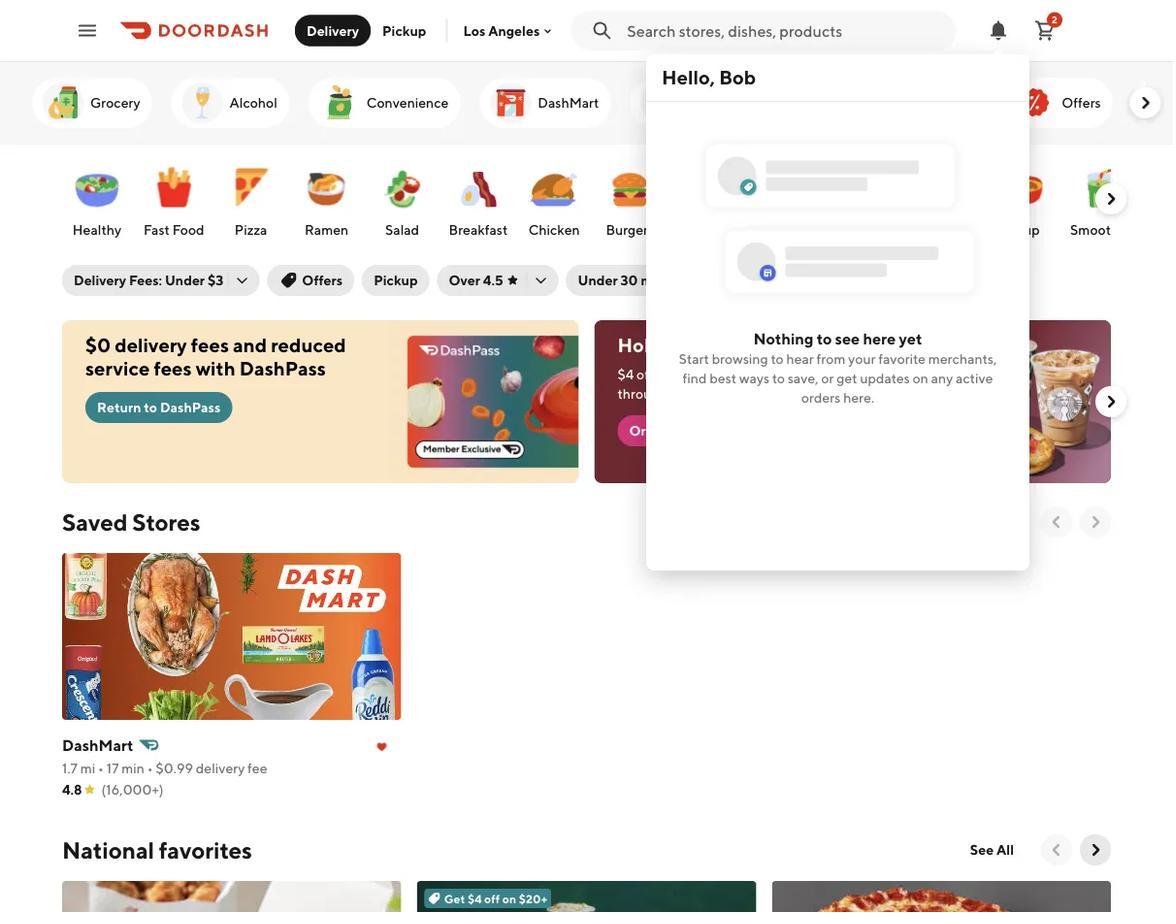 Task type: describe. For each thing, give the bounding box(es) containing it.
see
[[970, 842, 994, 858]]

delivery fees: under $3
[[74, 272, 224, 288]]

on inside nothing to see here yet start browsing to hear from your favorite merchants, find best ways to save, or get updates on any active orders here.
[[913, 370, 928, 386]]

order
[[629, 423, 667, 439]]

apply.
[[749, 386, 786, 402]]

4.5
[[483, 272, 503, 288]]

national favorites
[[62, 836, 252, 864]]

1 vertical spatial on
[[502, 892, 516, 905]]

offers inside "button"
[[302, 272, 343, 288]]

notification bell image
[[987, 19, 1010, 42]]

find
[[683, 370, 707, 386]]

1.7
[[62, 760, 78, 776]]

see all
[[970, 842, 1014, 858]]

order now
[[629, 423, 697, 439]]

service
[[85, 357, 150, 380]]

under 30 min button
[[566, 265, 676, 296]]

chicken
[[529, 222, 580, 238]]

save,
[[788, 370, 819, 386]]

fees:
[[129, 272, 162, 288]]

get
[[444, 892, 465, 905]]

$0 delivery fees and reduced service fees with dashpass
[[85, 334, 346, 380]]

1 vertical spatial pickup
[[374, 272, 418, 288]]

2 • from the left
[[147, 760, 153, 776]]

favorite
[[878, 351, 926, 367]]

offers button
[[267, 265, 354, 296]]

17
[[107, 760, 119, 776]]

nothing to see here yet start browsing to hear from your favorite merchants, find best ways to save, or get updates on any active orders here.
[[679, 329, 997, 405]]

pizza
[[235, 222, 267, 238]]

start
[[679, 351, 709, 367]]

get
[[837, 370, 857, 386]]

hello,
[[662, 66, 715, 89]]

here.
[[843, 389, 874, 405]]

fast
[[144, 222, 170, 238]]

breakfast
[[449, 222, 508, 238]]

over
[[449, 272, 480, 288]]

here!
[[776, 334, 823, 357]]

price button
[[684, 265, 761, 296]]

1.7 mi • 17 min • $0.99 delivery fee
[[62, 760, 267, 776]]

open menu image
[[76, 19, 99, 42]]

all
[[997, 842, 1014, 858]]

saved stores
[[62, 508, 200, 536]]

over 4.5
[[449, 272, 503, 288]]

retail link
[[630, 78, 736, 128]]

convenience
[[366, 95, 448, 111]]

sushi
[[931, 222, 965, 238]]

retail
[[688, 95, 724, 111]]

healthy
[[73, 222, 121, 238]]

0 horizontal spatial min
[[122, 760, 145, 776]]

under 30 min
[[578, 272, 665, 288]]

1 under from the left
[[165, 272, 205, 288]]

alcohol
[[229, 95, 277, 111]]

to right ways
[[772, 370, 785, 386]]

1 items, open order cart image
[[1033, 19, 1057, 42]]

from
[[817, 351, 846, 367]]

order now button
[[618, 415, 708, 446]]

national favorites link
[[62, 834, 252, 866]]

los angeles button
[[463, 23, 555, 39]]

1 vertical spatial off
[[484, 892, 500, 905]]

dashpass button
[[769, 265, 880, 296]]

dashpass inside $0 delivery fees and reduced service fees with dashpass
[[239, 357, 326, 380]]

grocery
[[90, 95, 140, 111]]

favorites
[[159, 836, 252, 864]]

return to dashpass button
[[85, 392, 232, 423]]

order,
[[786, 366, 822, 382]]

saved
[[62, 508, 128, 536]]

delivery inside $0 delivery fees and reduced service fees with dashpass
[[115, 334, 187, 357]]

national
[[62, 836, 154, 864]]

hello, bob
[[662, 66, 756, 89]]

holiday
[[618, 334, 687, 357]]

los
[[463, 23, 485, 39]]

pets
[[944, 95, 972, 111]]

previous button of carousel image for all
[[1047, 840, 1066, 860]]

return to dashpass
[[97, 399, 221, 415]]

here
[[863, 329, 896, 348]]

$20+ inside the holiday season is here! $4 off your $20+ starbucks order,  now through 11/30. terms apply.
[[687, 366, 719, 382]]

saved stores link
[[62, 507, 200, 538]]

2 horizontal spatial dashpass
[[808, 272, 869, 288]]

health
[[813, 95, 855, 111]]

and
[[233, 334, 267, 357]]



Task type: vqa. For each thing, say whether or not it's contained in the screenshot.
National on the left
yes



Task type: locate. For each thing, give the bounding box(es) containing it.
(16,000+)
[[101, 782, 164, 798]]

under inside under 30 min button
[[578, 272, 618, 288]]

1 horizontal spatial min
[[641, 272, 665, 288]]

2 under from the left
[[578, 272, 618, 288]]

0 vertical spatial delivery
[[307, 22, 359, 38]]

1 vertical spatial $4
[[468, 892, 482, 905]]

1 horizontal spatial $20+
[[687, 366, 719, 382]]

fees
[[191, 334, 229, 357], [154, 357, 192, 380]]

1 horizontal spatial $4
[[618, 366, 634, 382]]

off up through
[[637, 366, 654, 382]]

1 horizontal spatial dashpass
[[239, 357, 326, 380]]

convenience image
[[316, 80, 362, 126]]

offers image
[[1011, 80, 1057, 126]]

0 vertical spatial previous button of carousel image
[[1047, 512, 1066, 532]]

1 vertical spatial previous button of carousel image
[[1047, 840, 1066, 860]]

alcohol link
[[171, 78, 288, 128]]

• left 17
[[98, 760, 104, 776]]

delivery up the convenience image
[[307, 22, 359, 38]]

pickup left the los
[[382, 22, 426, 38]]

fee
[[248, 760, 267, 776]]

0 vertical spatial $4
[[618, 366, 634, 382]]

grocery image
[[39, 80, 86, 126]]

or
[[821, 370, 834, 386]]

now inside button
[[670, 423, 697, 439]]

1 vertical spatial dashpass
[[239, 357, 326, 380]]

dashmart up mi
[[62, 736, 133, 754]]

0 vertical spatial offers
[[1061, 95, 1101, 111]]

min right 17
[[122, 760, 145, 776]]

burgers
[[606, 222, 654, 238]]

1 • from the left
[[98, 760, 104, 776]]

1 horizontal spatial off
[[637, 366, 654, 382]]

0 horizontal spatial your
[[656, 366, 684, 382]]

terms
[[710, 386, 747, 402]]

0 horizontal spatial $4
[[468, 892, 482, 905]]

to right return
[[144, 399, 157, 415]]

dashpass down reduced
[[239, 357, 326, 380]]

off inside the holiday season is here! $4 off your $20+ starbucks order,  now through 11/30. terms apply.
[[637, 366, 654, 382]]

see all link
[[959, 834, 1026, 866]]

1 horizontal spatial on
[[913, 370, 928, 386]]

0 horizontal spatial on
[[502, 892, 516, 905]]

1 horizontal spatial delivery
[[196, 760, 245, 776]]

ramen
[[305, 222, 349, 238]]

fast food
[[144, 222, 204, 238]]

health image
[[763, 80, 809, 126]]

0 vertical spatial $20+
[[687, 366, 719, 382]]

chinese
[[847, 222, 898, 238]]

0 horizontal spatial $20+
[[519, 892, 547, 905]]

0 horizontal spatial delivery
[[74, 272, 126, 288]]

1 horizontal spatial under
[[578, 272, 618, 288]]

1 vertical spatial offers
[[302, 272, 343, 288]]

0 vertical spatial fees
[[191, 334, 229, 357]]

2 vertical spatial dashpass
[[160, 399, 221, 415]]

soup
[[1008, 222, 1040, 238]]

30
[[621, 272, 638, 288]]

delivery for delivery
[[307, 22, 359, 38]]

browsing
[[712, 351, 768, 367]]

delivery for delivery fees: under $3
[[74, 272, 126, 288]]

0 vertical spatial now
[[825, 366, 851, 382]]

flowers image
[[1139, 80, 1173, 126]]

$20+
[[687, 366, 719, 382], [519, 892, 547, 905]]

0 horizontal spatial dashpass
[[160, 399, 221, 415]]

orders
[[801, 389, 841, 405]]

11/30.
[[670, 386, 707, 402]]

$4 right get
[[468, 892, 482, 905]]

1 vertical spatial fees
[[154, 357, 192, 380]]

1 horizontal spatial dashmart
[[537, 95, 598, 111]]

0 vertical spatial dashmart
[[537, 95, 598, 111]]

pickup button down salad
[[362, 265, 429, 296]]

active
[[956, 370, 993, 386]]

offers down ramen
[[302, 272, 343, 288]]

hear
[[786, 351, 814, 367]]

off right get
[[484, 892, 500, 905]]

yet
[[899, 329, 922, 348]]

0 vertical spatial delivery
[[115, 334, 187, 357]]

0 vertical spatial on
[[913, 370, 928, 386]]

to inside button
[[144, 399, 157, 415]]

0 vertical spatial pickup button
[[371, 15, 438, 46]]

pickup
[[382, 22, 426, 38], [374, 272, 418, 288]]

best
[[710, 370, 737, 386]]

delivery up service
[[115, 334, 187, 357]]

on right get
[[502, 892, 516, 905]]

dashmart right dashmart image
[[537, 95, 598, 111]]

smoothie
[[1070, 222, 1130, 238]]

under left the $3
[[165, 272, 205, 288]]

salad
[[385, 222, 419, 238]]

health link
[[755, 78, 867, 128]]

4.8
[[62, 782, 82, 798]]

$20+ right get
[[519, 892, 547, 905]]

los angeles
[[463, 23, 540, 39]]

1 horizontal spatial offers
[[1061, 95, 1101, 111]]

to up from
[[817, 329, 832, 348]]

1 vertical spatial dashmart
[[62, 736, 133, 754]]

sandwiches
[[752, 222, 826, 238]]

updates
[[860, 370, 910, 386]]

1 horizontal spatial delivery
[[307, 22, 359, 38]]

1 vertical spatial delivery
[[74, 272, 126, 288]]

reduced
[[271, 334, 346, 357]]

2 previous button of carousel image from the top
[[1047, 840, 1066, 860]]

• left $0.99
[[147, 760, 153, 776]]

$4
[[618, 366, 634, 382], [468, 892, 482, 905]]

min inside button
[[641, 272, 665, 288]]

0 vertical spatial pickup
[[382, 22, 426, 38]]

$3
[[208, 272, 224, 288]]

pets link
[[886, 78, 984, 128]]

offers right offers image
[[1061, 95, 1101, 111]]

0 vertical spatial dashpass
[[808, 272, 869, 288]]

1 vertical spatial delivery
[[196, 760, 245, 776]]

delivery button
[[295, 15, 371, 46]]

delivery
[[115, 334, 187, 357], [196, 760, 245, 776]]

get $4 off on $20+
[[444, 892, 547, 905]]

0 horizontal spatial under
[[165, 272, 205, 288]]

your up get
[[848, 351, 876, 367]]

on left any
[[913, 370, 928, 386]]

dashpass up the see
[[808, 272, 869, 288]]

through
[[618, 386, 667, 402]]

0 horizontal spatial offers
[[302, 272, 343, 288]]

0 horizontal spatial now
[[670, 423, 697, 439]]

under left 30 at right top
[[578, 272, 618, 288]]

convenience link
[[308, 78, 460, 128]]

$20+ up 11/30.
[[687, 366, 719, 382]]

2
[[1052, 14, 1058, 25]]

delivery left fees: on the left top
[[74, 272, 126, 288]]

season
[[691, 334, 753, 357]]

now inside the holiday season is here! $4 off your $20+ starbucks order,  now through 11/30. terms apply.
[[825, 366, 851, 382]]

grocery link
[[32, 78, 151, 128]]

1 vertical spatial now
[[670, 423, 697, 439]]

merchants,
[[928, 351, 997, 367]]

0 horizontal spatial dashmart
[[62, 736, 133, 754]]

fees up with
[[191, 334, 229, 357]]

previous button of carousel image for stores
[[1047, 512, 1066, 532]]

•
[[98, 760, 104, 776], [147, 760, 153, 776]]

1 vertical spatial min
[[122, 760, 145, 776]]

dashmart image
[[487, 80, 534, 126]]

return
[[97, 399, 141, 415]]

nothing
[[754, 329, 814, 348]]

1 vertical spatial pickup button
[[362, 265, 429, 296]]

$0.99
[[156, 760, 193, 776]]

next button of carousel image
[[1136, 93, 1155, 113], [1101, 189, 1121, 209], [1101, 392, 1121, 411], [1086, 512, 1105, 532], [1086, 840, 1105, 860]]

your inside the holiday season is here! $4 off your $20+ starbucks order,  now through 11/30. terms apply.
[[656, 366, 684, 382]]

food
[[172, 222, 204, 238]]

delivery inside "button"
[[307, 22, 359, 38]]

1 horizontal spatial now
[[825, 366, 851, 382]]

with
[[196, 357, 235, 380]]

your inside nothing to see here yet start browsing to hear from your favorite merchants, find best ways to save, or get updates on any active orders here.
[[848, 351, 876, 367]]

over 4.5 button
[[437, 265, 559, 296]]

now up orders
[[825, 366, 851, 382]]

coffee
[[684, 222, 727, 238]]

0 horizontal spatial •
[[98, 760, 104, 776]]

stores
[[132, 508, 200, 536]]

dashmart link
[[479, 78, 610, 128]]

$0
[[85, 334, 111, 357]]

price
[[696, 272, 728, 288]]

off
[[637, 366, 654, 382], [484, 892, 500, 905]]

dashmart
[[537, 95, 598, 111], [62, 736, 133, 754]]

1 horizontal spatial •
[[147, 760, 153, 776]]

0 horizontal spatial delivery
[[115, 334, 187, 357]]

fees up return to dashpass
[[154, 357, 192, 380]]

retail image
[[637, 80, 684, 126]]

1 horizontal spatial your
[[848, 351, 876, 367]]

delivery left fee
[[196, 760, 245, 776]]

2 button
[[1026, 11, 1064, 50]]

offers link
[[1003, 78, 1112, 128]]

holiday season is here! $4 off your $20+ starbucks order,  now through 11/30. terms apply.
[[618, 334, 851, 402]]

to down nothing
[[771, 351, 784, 367]]

$4 inside the holiday season is here! $4 off your $20+ starbucks order,  now through 11/30. terms apply.
[[618, 366, 634, 382]]

your up 11/30.
[[656, 366, 684, 382]]

1 vertical spatial $20+
[[519, 892, 547, 905]]

offers
[[1061, 95, 1101, 111], [302, 272, 343, 288]]

pickup button
[[371, 15, 438, 46], [362, 265, 429, 296]]

1 previous button of carousel image from the top
[[1047, 512, 1066, 532]]

pickup button left the los
[[371, 15, 438, 46]]

0 vertical spatial off
[[637, 366, 654, 382]]

mi
[[80, 760, 95, 776]]

see
[[835, 329, 860, 348]]

any
[[931, 370, 953, 386]]

alcohol image
[[179, 80, 225, 126]]

Store search: begin typing to search for stores available on DoorDash text field
[[627, 20, 944, 41]]

pickup down salad
[[374, 272, 418, 288]]

previous button of carousel image
[[1047, 512, 1066, 532], [1047, 840, 1066, 860]]

now right order
[[670, 423, 697, 439]]

ways
[[739, 370, 770, 386]]

dashpass down with
[[160, 399, 221, 415]]

0 vertical spatial min
[[641, 272, 665, 288]]

pets image
[[894, 80, 941, 126]]

0 horizontal spatial off
[[484, 892, 500, 905]]

starbucks
[[722, 366, 783, 382]]

min right 30 at right top
[[641, 272, 665, 288]]

angeles
[[488, 23, 540, 39]]

$4 up through
[[618, 366, 634, 382]]



